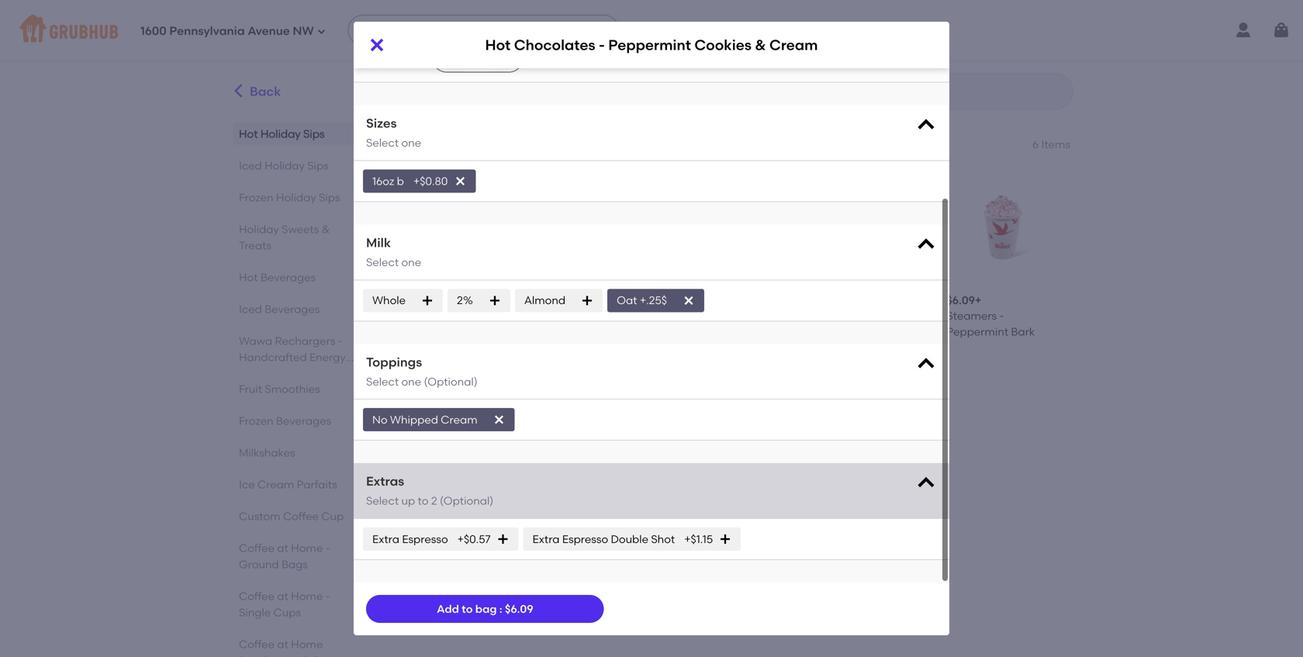 Task type: locate. For each thing, give the bounding box(es) containing it.
Input item quantity number field
[[461, 44, 495, 72]]

coffee for coffee at home - ground bags
[[239, 541, 275, 555]]

iced up wawa
[[239, 303, 262, 316]]

0 vertical spatial one
[[401, 136, 421, 149]]

+ inside $2.89 + holiday blend coffee - holiday blend
[[442, 530, 448, 543]]

extra right +$0.57
[[533, 532, 560, 546]]

3 one from the top
[[401, 375, 421, 388]]

1 iced from the top
[[239, 159, 262, 172]]

beverages down fruit smoothies tab
[[276, 414, 331, 427]]

2 iced from the top
[[239, 303, 262, 316]]

0 vertical spatial cookies
[[695, 36, 752, 53]]

+$0.57
[[457, 532, 491, 546]]

sizes
[[366, 116, 397, 131]]

0 vertical spatial (optional)
[[424, 375, 478, 388]]

coffee up single
[[239, 590, 275, 603]]

rechargers
[[275, 334, 335, 348]]

(optional) up no whipped cream
[[424, 375, 478, 388]]

$6.09 inside $6.09 + steamers - peppermint bark
[[947, 294, 975, 307]]

pennsylvania
[[169, 24, 245, 38]]

espresso down 2 in the left bottom of the page
[[402, 532, 448, 546]]

one inside milk select one
[[401, 256, 421, 269]]

hot beverages tab
[[239, 269, 359, 285]]

1 bark from the left
[[745, 325, 769, 338]]

4 select from the top
[[366, 494, 399, 507]]

home inside coffee at home bundles - 4pk groun
[[291, 638, 323, 651]]

toppings
[[366, 354, 422, 370]]

3 home from the top
[[291, 638, 323, 651]]

lattes inside $5.49 + hot lattes - peppermint mocha
[[569, 309, 602, 322]]

+ inside $6.09 + steamers - peppermint bark
[[975, 294, 982, 307]]

at inside coffee at home - single cups
[[277, 590, 288, 603]]

0 vertical spatial to
[[418, 494, 429, 507]]

oat +.25$
[[617, 294, 667, 307]]

one for milk
[[401, 256, 421, 269]]

at up bundles
[[277, 638, 288, 651]]

+ for $5.49 + hot lattes - peppermint mocha
[[575, 294, 582, 307]]

espresso for extra espresso
[[402, 532, 448, 546]]

hot
[[485, 36, 511, 53], [239, 127, 258, 140], [414, 133, 444, 152], [239, 271, 258, 284], [414, 309, 433, 322], [547, 309, 566, 322], [680, 309, 699, 322], [814, 309, 833, 322]]

2 vertical spatial home
[[291, 638, 323, 651]]

extras select up to 2 (optional)
[[366, 474, 494, 507]]

& inside "hot chocolates - peppermint cookies & cream" "button"
[[814, 341, 822, 354]]

coffee inside coffee at home - single cups
[[239, 590, 275, 603]]

one
[[401, 136, 421, 149], [401, 256, 421, 269], [401, 375, 421, 388]]

hot holiday sips up +$0.80
[[414, 133, 549, 152]]

at inside coffee at home bundles - 4pk groun
[[277, 638, 288, 651]]

sips for hot holiday sips tab
[[303, 127, 325, 140]]

beverages down hot beverages "tab"
[[265, 303, 320, 316]]

select for extras
[[366, 494, 399, 507]]

(optional)
[[424, 375, 478, 388], [440, 494, 494, 507]]

+ left 2%
[[443, 294, 449, 307]]

chocolates inside $6.09 hot chocolates - peppermint bark
[[702, 309, 763, 322]]

$6.09 for steamers
[[947, 294, 975, 307]]

fruit smoothies tab
[[239, 381, 359, 397]]

bag
[[475, 602, 497, 615]]

bark inside $6.09 + steamers - peppermint bark
[[1011, 325, 1035, 338]]

0 vertical spatial &
[[755, 36, 766, 53]]

1 espresso from the left
[[402, 532, 448, 546]]

one up b
[[401, 136, 421, 149]]

select inside the sizes select one
[[366, 136, 399, 149]]

iced
[[239, 159, 262, 172], [239, 303, 262, 316]]

2 select from the top
[[366, 256, 399, 269]]

1 vertical spatial cookies
[[878, 325, 920, 338]]

milkshakes
[[239, 446, 295, 459]]

custom coffee cup
[[239, 510, 344, 523]]

-
[[599, 36, 605, 53], [471, 309, 476, 322], [604, 309, 609, 322], [765, 309, 770, 322], [899, 309, 903, 322], [1000, 309, 1004, 322], [338, 334, 343, 348], [325, 541, 330, 555], [414, 561, 419, 574], [325, 590, 330, 603], [283, 654, 288, 657]]

home
[[291, 541, 323, 555], [291, 590, 323, 603], [291, 638, 323, 651]]

wawa rechargers - handcrafted energy drinks (contains caffeine) tab
[[239, 333, 359, 396]]

to left 2 in the left bottom of the page
[[418, 494, 429, 507]]

no whipped cream
[[372, 413, 478, 426]]

iced inside "iced holiday sips" tab
[[239, 159, 262, 172]]

1 lattes from the left
[[436, 309, 469, 322]]

$6.09 for chocolates
[[680, 294, 709, 307]]

1600
[[140, 24, 167, 38]]

$6.09 up sugar
[[414, 294, 443, 307]]

coffee up the ground
[[239, 541, 275, 555]]

1 vertical spatial beverages
[[265, 303, 320, 316]]

home for 4pk
[[291, 638, 323, 651]]

0 horizontal spatial &
[[322, 223, 330, 236]]

extra left $2.89 at the left bottom of page
[[372, 532, 399, 546]]

hot holiday sips inside tab
[[239, 127, 325, 140]]

0 horizontal spatial hot holiday sips
[[239, 127, 325, 140]]

$6.09 inside $6.09 + hot lattes - frosted sugar cookie
[[414, 294, 443, 307]]

svg image
[[1272, 21, 1291, 40], [317, 27, 326, 36], [368, 36, 386, 54], [915, 115, 937, 136], [421, 294, 434, 307], [497, 533, 509, 545]]

0 vertical spatial home
[[291, 541, 323, 555]]

sips inside tab
[[307, 159, 329, 172]]

bark
[[745, 325, 769, 338], [1011, 325, 1035, 338]]

1 horizontal spatial espresso
[[562, 532, 608, 546]]

steamers
[[947, 309, 997, 322]]

0 horizontal spatial lattes
[[436, 309, 469, 322]]

oat
[[617, 294, 637, 307]]

1 horizontal spatial chocolates
[[702, 309, 763, 322]]

select inside toppings select one (optional)
[[366, 375, 399, 388]]

sweets
[[282, 223, 319, 236]]

holiday sweets & treats
[[239, 223, 330, 252]]

milk select one
[[366, 235, 421, 269]]

hot inside "tab"
[[239, 271, 258, 284]]

2 bark from the left
[[1011, 325, 1035, 338]]

16oz b
[[372, 174, 404, 188]]

+ inside $5.49 + hot lattes - peppermint mocha
[[575, 294, 582, 307]]

select down "extras"
[[366, 494, 399, 507]]

at
[[277, 541, 288, 555], [277, 590, 288, 603], [277, 638, 288, 651]]

coffee inside $2.89 + holiday blend coffee - holiday blend
[[489, 545, 525, 558]]

0 vertical spatial hot chocolates - peppermint cookies & cream
[[485, 36, 818, 53]]

2 vertical spatial &
[[814, 341, 822, 354]]

home up bags
[[291, 541, 323, 555]]

+$1.15
[[684, 532, 713, 546]]

1 vertical spatial at
[[277, 590, 288, 603]]

1 horizontal spatial to
[[462, 602, 473, 615]]

1 horizontal spatial &
[[755, 36, 766, 53]]

2 home from the top
[[291, 590, 323, 603]]

coffee up the :
[[489, 545, 525, 558]]

0 horizontal spatial extra
[[372, 532, 399, 546]]

0 vertical spatial frozen
[[239, 191, 273, 204]]

2 lattes from the left
[[569, 309, 602, 322]]

parfaits
[[297, 478, 337, 491]]

select inside milk select one
[[366, 256, 399, 269]]

lattes down 2%
[[436, 309, 469, 322]]

chocolates
[[514, 36, 595, 53], [702, 309, 763, 322], [835, 309, 896, 322]]

1 vertical spatial frozen
[[239, 414, 273, 427]]

iced holiday sips tab
[[239, 157, 359, 174]]

3 select from the top
[[366, 375, 399, 388]]

espresso left double
[[562, 532, 608, 546]]

3 at from the top
[[277, 638, 288, 651]]

back
[[250, 84, 281, 99]]

home up 4pk
[[291, 638, 323, 651]]

ground
[[239, 558, 279, 571]]

up
[[401, 494, 415, 507]]

+ left +$0.57
[[442, 530, 448, 543]]

extra espresso
[[372, 532, 448, 546]]

coffee inside coffee at home bundles - 4pk groun
[[239, 638, 275, 651]]

select
[[366, 136, 399, 149], [366, 256, 399, 269], [366, 375, 399, 388], [366, 494, 399, 507]]

at for 4pk
[[277, 638, 288, 651]]

2 vertical spatial at
[[277, 638, 288, 651]]

coffee at home - ground bags tab
[[239, 540, 359, 572]]

beverages inside hot beverages "tab"
[[261, 271, 316, 284]]

at for cups
[[277, 590, 288, 603]]

blend down +$0.57
[[464, 561, 494, 574]]

0 vertical spatial at
[[277, 541, 288, 555]]

1 vertical spatial home
[[291, 590, 323, 603]]

+ for $2.89 + holiday blend coffee - holiday blend
[[442, 530, 448, 543]]

hot inside tab
[[239, 127, 258, 140]]

frozen down caffeine)
[[239, 414, 273, 427]]

blend
[[457, 545, 487, 558], [464, 561, 494, 574]]

extra
[[372, 532, 399, 546], [533, 532, 560, 546]]

cup
[[321, 510, 344, 523]]

svg image
[[454, 175, 466, 187], [915, 234, 937, 256], [489, 294, 501, 307], [581, 294, 594, 307], [683, 294, 695, 307], [915, 353, 937, 375], [493, 414, 505, 426], [915, 473, 937, 494], [719, 533, 732, 545]]

wawa
[[239, 334, 272, 348]]

one inside the sizes select one
[[401, 136, 421, 149]]

beverages inside the iced beverages tab
[[265, 303, 320, 316]]

select for milk
[[366, 256, 399, 269]]

$6.09 for hot
[[414, 294, 443, 307]]

coffee left cup
[[283, 510, 319, 523]]

2 frozen from the top
[[239, 414, 273, 427]]

+ inside $6.09 + hot lattes - frosted sugar cookie
[[443, 294, 449, 307]]

coffee up bundles
[[239, 638, 275, 651]]

to
[[418, 494, 429, 507], [462, 602, 473, 615]]

lattes down $5.49
[[569, 309, 602, 322]]

beverages up iced beverages
[[261, 271, 316, 284]]

coffee inside coffee at home - ground bags
[[239, 541, 275, 555]]

2 vertical spatial beverages
[[276, 414, 331, 427]]

extra espresso double shot
[[533, 532, 675, 546]]

milkshakes tab
[[239, 444, 359, 461]]

whipped
[[390, 413, 438, 426]]

1 one from the top
[[401, 136, 421, 149]]

at up 'cups'
[[277, 590, 288, 603]]

peppermint
[[608, 36, 691, 53], [547, 325, 609, 338], [680, 325, 742, 338], [814, 325, 875, 338], [947, 325, 1009, 338]]

iced holiday sips
[[239, 159, 329, 172]]

$6.09 up steamers
[[947, 294, 975, 307]]

1 at from the top
[[277, 541, 288, 555]]

iced up frozen holiday sips
[[239, 159, 262, 172]]

cookies inside "hot chocolates - peppermint cookies & cream" "button"
[[878, 325, 920, 338]]

- inside coffee at home - single cups
[[325, 590, 330, 603]]

wawa rechargers - handcrafted energy drinks (contains caffeine)
[[239, 334, 346, 396]]

hot inside $5.49 + hot lattes - peppermint mocha
[[547, 309, 566, 322]]

1 vertical spatial &
[[322, 223, 330, 236]]

$6.09 right +.25$
[[680, 294, 709, 307]]

treats
[[239, 239, 271, 252]]

at inside coffee at home - ground bags
[[277, 541, 288, 555]]

home inside coffee at home - single cups
[[291, 590, 323, 603]]

custom coffee cup tab
[[239, 508, 359, 524]]

beverages for iced beverages
[[265, 303, 320, 316]]

frozen
[[239, 191, 273, 204], [239, 414, 273, 427]]

$6.09 inside $6.09 hot chocolates - peppermint bark
[[680, 294, 709, 307]]

2 one from the top
[[401, 256, 421, 269]]

1 horizontal spatial lattes
[[569, 309, 602, 322]]

lattes inside $6.09 + hot lattes - frosted sugar cookie
[[436, 309, 469, 322]]

0 horizontal spatial bark
[[745, 325, 769, 338]]

1 horizontal spatial bark
[[1011, 325, 1035, 338]]

1 extra from the left
[[372, 532, 399, 546]]

home up 'cups'
[[291, 590, 323, 603]]

(optional) inside toppings select one (optional)
[[424, 375, 478, 388]]

select down milk
[[366, 256, 399, 269]]

2 vertical spatial one
[[401, 375, 421, 388]]

1 vertical spatial iced
[[239, 303, 262, 316]]

6 items
[[1032, 138, 1070, 151]]

hot holiday sips up iced holiday sips
[[239, 127, 325, 140]]

$6.09
[[414, 294, 443, 307], [680, 294, 709, 307], [947, 294, 975, 307], [505, 602, 533, 615]]

$5.49 + hot lattes - peppermint mocha
[[547, 294, 648, 338]]

2 horizontal spatial &
[[814, 341, 822, 354]]

lattes
[[436, 309, 469, 322], [569, 309, 602, 322]]

(optional) inside extras select up to 2 (optional)
[[440, 494, 494, 507]]

2 extra from the left
[[533, 532, 560, 546]]

frozen down iced holiday sips
[[239, 191, 273, 204]]

frozen holiday sips
[[239, 191, 340, 204]]

espresso
[[402, 532, 448, 546], [562, 532, 608, 546]]

holiday
[[261, 127, 301, 140], [448, 133, 511, 152], [265, 159, 305, 172], [276, 191, 316, 204], [239, 223, 279, 236], [414, 545, 454, 558], [421, 561, 462, 574]]

whole
[[372, 294, 406, 307]]

(optional) right 2 in the left bottom of the page
[[440, 494, 494, 507]]

& inside holiday sweets & treats
[[322, 223, 330, 236]]

1 horizontal spatial hot holiday sips
[[414, 133, 549, 152]]

smoothies
[[265, 382, 320, 396]]

0 vertical spatial iced
[[239, 159, 262, 172]]

2 horizontal spatial chocolates
[[835, 309, 896, 322]]

1 home from the top
[[291, 541, 323, 555]]

hot lattes - peppermint mocha image
[[547, 169, 662, 284]]

bark inside $6.09 hot chocolates - peppermint bark
[[745, 325, 769, 338]]

1 vertical spatial hot chocolates - peppermint cookies & cream
[[814, 309, 920, 354]]

frozen inside 'tab'
[[239, 414, 273, 427]]

1 select from the top
[[366, 136, 399, 149]]

caffeine)
[[239, 383, 288, 396]]

peppermint inside $6.09 + steamers - peppermint bark
[[947, 325, 1009, 338]]

to left bag
[[462, 602, 473, 615]]

one inside toppings select one (optional)
[[401, 375, 421, 388]]

2
[[431, 494, 437, 507]]

hot chocolates - peppermint cookies & cream
[[485, 36, 818, 53], [814, 309, 920, 354]]

0 horizontal spatial to
[[418, 494, 429, 507]]

home inside coffee at home - ground bags
[[291, 541, 323, 555]]

select inside extras select up to 2 (optional)
[[366, 494, 399, 507]]

coffee
[[283, 510, 319, 523], [239, 541, 275, 555], [489, 545, 525, 558], [239, 590, 275, 603], [239, 638, 275, 651]]

1 frozen from the top
[[239, 191, 273, 204]]

+ right almond
[[575, 294, 582, 307]]

1 horizontal spatial extra
[[533, 532, 560, 546]]

frozen for frozen holiday sips
[[239, 191, 273, 204]]

1 horizontal spatial cookies
[[878, 325, 920, 338]]

one up whole
[[401, 256, 421, 269]]

hot holiday sips
[[239, 127, 325, 140], [414, 133, 549, 152]]

hot holiday sips tab
[[239, 126, 359, 142]]

cream inside hot chocolates - peppermint cookies & cream
[[824, 341, 861, 354]]

one down toppings
[[401, 375, 421, 388]]

2 at from the top
[[277, 590, 288, 603]]

beverages inside frozen beverages 'tab'
[[276, 414, 331, 427]]

at for bags
[[277, 541, 288, 555]]

sips
[[303, 127, 325, 140], [515, 133, 549, 152], [307, 159, 329, 172], [319, 191, 340, 204]]

iced inside the iced beverages tab
[[239, 303, 262, 316]]

extras
[[366, 474, 404, 489]]

at up bags
[[277, 541, 288, 555]]

- inside the wawa rechargers - handcrafted energy drinks (contains caffeine)
[[338, 334, 343, 348]]

4pk
[[290, 654, 310, 657]]

peppermint inside $5.49 + hot lattes - peppermint mocha
[[547, 325, 609, 338]]

- inside coffee at home bundles - 4pk groun
[[283, 654, 288, 657]]

0 horizontal spatial espresso
[[402, 532, 448, 546]]

lattes for $6.09
[[436, 309, 469, 322]]

cookies
[[695, 36, 752, 53], [878, 325, 920, 338]]

frozen inside tab
[[239, 191, 273, 204]]

$2.89 + holiday blend coffee - holiday blend
[[414, 530, 525, 574]]

blend up add to bag : $6.09
[[457, 545, 487, 558]]

2 espresso from the left
[[562, 532, 608, 546]]

1 vertical spatial (optional)
[[440, 494, 494, 507]]

1 vertical spatial one
[[401, 256, 421, 269]]

$6.09 + steamers - peppermint bark
[[947, 294, 1035, 338]]

0 vertical spatial beverages
[[261, 271, 316, 284]]

ice cream parfaits tab
[[239, 476, 359, 493]]

+ up steamers
[[975, 294, 982, 307]]

0 vertical spatial blend
[[457, 545, 487, 558]]

- inside $6.09 + steamers - peppermint bark
[[1000, 309, 1004, 322]]

select down sizes
[[366, 136, 399, 149]]

coffee at home bundles - 4pk groun
[[239, 638, 352, 657]]

cream
[[769, 36, 818, 53], [824, 341, 861, 354], [441, 413, 478, 426], [257, 478, 294, 491]]

select down toppings
[[366, 375, 399, 388]]

holiday inside holiday sweets & treats
[[239, 223, 279, 236]]

milk
[[366, 235, 391, 250]]

(contains
[[274, 367, 325, 380]]

6
[[1032, 138, 1039, 151]]

beverages for hot beverages
[[261, 271, 316, 284]]



Task type: describe. For each thing, give the bounding box(es) containing it.
bags
[[282, 558, 308, 571]]

- inside $6.09 hot chocolates - peppermint bark
[[765, 309, 770, 322]]

to inside extras select up to 2 (optional)
[[418, 494, 429, 507]]

double
[[611, 532, 648, 546]]

holiday inside tab
[[265, 159, 305, 172]]

one for toppings
[[401, 375, 421, 388]]

single
[[239, 606, 271, 619]]

+$0.80
[[413, 174, 448, 188]]

0 horizontal spatial chocolates
[[514, 36, 595, 53]]

hot inside "button"
[[814, 309, 833, 322]]

frozen beverages tab
[[239, 413, 359, 429]]

cream inside tab
[[257, 478, 294, 491]]

ice cream parfaits
[[239, 478, 337, 491]]

- inside hot chocolates - peppermint cookies & cream
[[899, 309, 903, 322]]

1 vertical spatial to
[[462, 602, 473, 615]]

iced for iced holiday sips
[[239, 159, 262, 172]]

coffee at home bundles - 4pk groun tab
[[239, 636, 359, 657]]

frozen holiday sips tab
[[239, 189, 359, 206]]

hot holiday sips for 6
[[414, 133, 549, 152]]

b
[[397, 174, 404, 188]]

holiday sweets & treats tab
[[239, 221, 359, 254]]

extra for extra espresso
[[372, 532, 399, 546]]

$2.89
[[414, 530, 442, 543]]

custom
[[239, 510, 280, 523]]

hot inside $6.09 + hot lattes - frosted sugar cookie
[[414, 309, 433, 322]]

ice
[[239, 478, 255, 491]]

hot holiday sips for iced
[[239, 127, 325, 140]]

coffee for coffee at home bundles - 4pk groun
[[239, 638, 275, 651]]

1 vertical spatial blend
[[464, 561, 494, 574]]

hot chocolates - peppermint cookies & cream image
[[814, 169, 928, 284]]

iced beverages
[[239, 303, 320, 316]]

add to bag : $6.09
[[437, 602, 533, 615]]

$6.09 hot chocolates - peppermint bark
[[680, 294, 770, 338]]

toppings select one (optional)
[[366, 354, 478, 388]]

no
[[372, 413, 387, 426]]

bark for steamers - peppermint bark
[[1011, 325, 1035, 338]]

$5.49
[[547, 294, 575, 307]]

almond
[[524, 294, 566, 307]]

0 horizontal spatial cookies
[[695, 36, 752, 53]]

- inside coffee at home - ground bags
[[325, 541, 330, 555]]

hot inside $6.09 hot chocolates - peppermint bark
[[680, 309, 699, 322]]

caret left icon image
[[230, 83, 247, 99]]

shot
[[651, 532, 675, 546]]

cups
[[273, 606, 301, 619]]

+ for $6.09 + steamers - peppermint bark
[[975, 294, 982, 307]]

- inside $2.89 + holiday blend coffee - holiday blend
[[414, 561, 419, 574]]

hot chocolates - peppermint cookies & cream button
[[807, 163, 934, 362]]

mocha
[[612, 325, 648, 338]]

peppermint inside "button"
[[814, 325, 875, 338]]

cookie
[[448, 325, 485, 338]]

add
[[437, 602, 459, 615]]

frozen for frozen beverages
[[239, 414, 273, 427]]

fruit smoothies
[[239, 382, 320, 396]]

hot chocolates - peppermint cookies & cream inside "button"
[[814, 309, 920, 354]]

lattes for $5.49
[[569, 309, 602, 322]]

frozen beverages
[[239, 414, 331, 427]]

back button
[[230, 73, 282, 110]]

hot chocolates - peppermint bark image
[[680, 169, 795, 284]]

coffee at home - ground bags
[[239, 541, 330, 571]]

hot beverages
[[239, 271, 316, 284]]

$6.09 + hot lattes - frosted sugar cookie
[[414, 294, 518, 338]]

fruit
[[239, 382, 262, 396]]

coffee at home - single cups
[[239, 590, 330, 619]]

+.25$
[[640, 294, 667, 307]]

avenue
[[248, 24, 290, 38]]

:
[[499, 602, 502, 615]]

coffee at home - single cups tab
[[239, 588, 359, 621]]

chocolates inside "button"
[[835, 309, 896, 322]]

espresso for extra espresso double shot
[[562, 532, 608, 546]]

nw
[[293, 24, 314, 38]]

items
[[1041, 138, 1070, 151]]

$6.09 right the :
[[505, 602, 533, 615]]

+ for $6.09 + hot lattes - frosted sugar cookie
[[443, 294, 449, 307]]

2%
[[457, 294, 473, 307]]

steamers - peppermint bark image
[[947, 169, 1061, 284]]

sugar
[[414, 325, 445, 338]]

iced beverages tab
[[239, 301, 359, 317]]

main navigation navigation
[[0, 0, 1303, 61]]

energy
[[310, 351, 346, 364]]

select for toppings
[[366, 375, 399, 388]]

- inside $5.49 + hot lattes - peppermint mocha
[[604, 309, 609, 322]]

sips for "iced holiday sips" tab
[[307, 159, 329, 172]]

bundles
[[239, 654, 280, 657]]

drinks
[[239, 367, 271, 380]]

sips for frozen holiday sips tab on the top
[[319, 191, 340, 204]]

holiday blend coffee - holiday blend image
[[414, 405, 529, 519]]

quantity
[[366, 53, 420, 68]]

16oz
[[372, 174, 394, 188]]

- inside $6.09 + hot lattes - frosted sugar cookie
[[471, 309, 476, 322]]

handcrafted
[[239, 351, 307, 364]]

1600 pennsylvania avenue nw
[[140, 24, 314, 38]]

magnifying glass icon image
[[812, 82, 831, 101]]

beverages for frozen beverages
[[276, 414, 331, 427]]

bark for hot chocolates - peppermint bark
[[745, 325, 769, 338]]

peppermint inside $6.09 hot chocolates - peppermint bark
[[680, 325, 742, 338]]

iced for iced beverages
[[239, 303, 262, 316]]

home for cups
[[291, 590, 323, 603]]

one for sizes
[[401, 136, 421, 149]]

sizes select one
[[366, 116, 421, 149]]

extra for extra espresso double shot
[[533, 532, 560, 546]]

select for sizes
[[366, 136, 399, 149]]

coffee for coffee at home - single cups
[[239, 590, 275, 603]]

frosted
[[478, 309, 518, 322]]

home for bags
[[291, 541, 323, 555]]

hot lattes - frosted sugar cookie image
[[414, 169, 529, 284]]



Task type: vqa. For each thing, say whether or not it's contained in the screenshot.
"Almond"
yes



